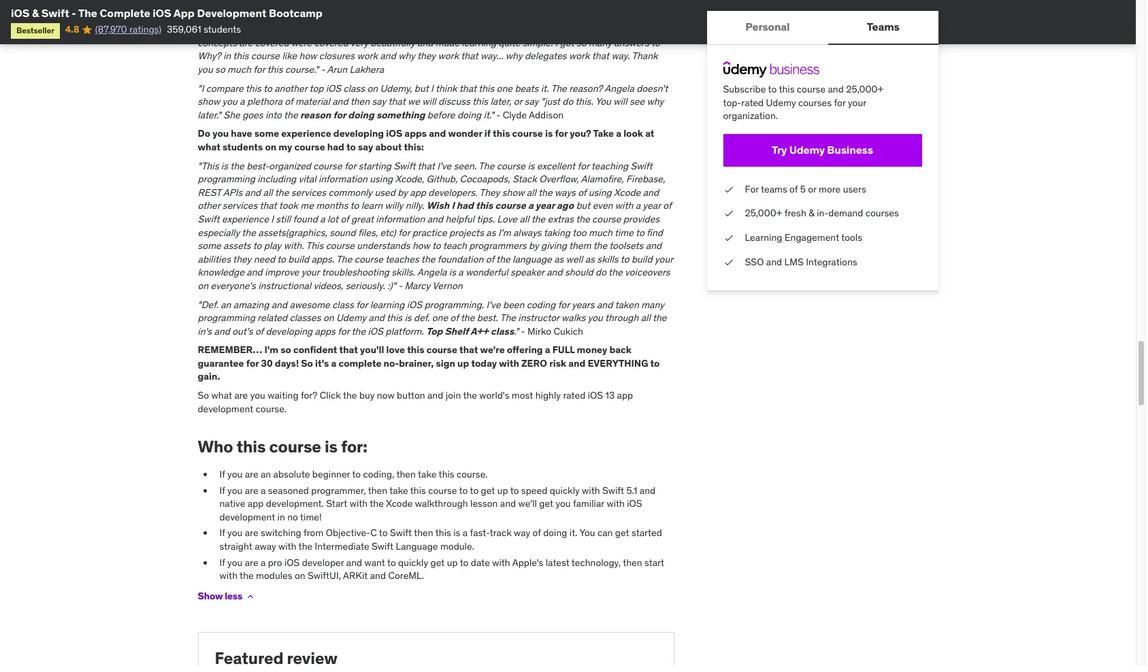 Task type: describe. For each thing, give the bounding box(es) containing it.
the inside "i compare this to another top ios class on udemy, but i think that this one beats it. the reason? angela doesn't show you a plethora of material and then say that we will discuss this later, or say "just do this. you will see why later." she goes into the
[[551, 82, 567, 94]]

in inside . it is like one of those movies that you wish keeps going. whatever concepts are covered were covered very beautifully and made learning quite simple. i got so many answers to why? in this course like how closures work and why they work that way... why delegates work that way. thank you so much for this course." - arun lakhera
[[223, 50, 231, 62]]

most
[[512, 389, 533, 402]]

course. inside if you are an absolute beginner to coding, then take this course. if you are a seasoned programmer, then take this course to to get up to speed quickly with swift 5.1 and native app development. start with the xcode walkthrough lesson and we'll get you familiar with ios development in no time! if you are switching from objective-c to swift then this is a fast-track way of doing it. you can get started straight away with the intermediate swift language module. if you are a pro ios developer and want to quickly get up to date with apple's latest technology, then start with the modules on swiftui, arkit and coreml.
[[457, 468, 488, 481]]

on inside do you have some experience developing ios apps and wonder if this course is for you? take a look at what students on my course had to say about this:
[[265, 141, 276, 153]]

and up arkit
[[346, 557, 362, 569]]

still
[[276, 213, 291, 225]]

ios inside 'remember… i'm so confident that you'll love this course that we're offering a full money back guarantee for 30 days! so it's a complete no-brainer, sign up today with zero risk and everything to gain. so what are you waiting for? click the buy now button and join the world's most highly rated ios 13 app development course.'
[[588, 389, 603, 402]]

self
[[441, 10, 456, 22]]

to inside do you have some experience developing ios apps and wonder if this course is for you? take a look at what students on my course had to say about this:
[[346, 141, 356, 153]]

2 if from the top
[[220, 484, 225, 497]]

2 will from the left
[[613, 95, 627, 108]]

assets
[[223, 240, 251, 252]]

2 vertical spatial up
[[447, 557, 458, 569]]

"i for "i compare this to another top ios class on udemy, but i think that this one beats it. the reason? angela doesn't show you a plethora of material and then say that we will discuss this later, or say "just do this. you will see why later." she goes into the
[[198, 82, 204, 94]]

for:
[[341, 436, 368, 458]]

and down wish
[[427, 213, 443, 225]]

the up skills
[[593, 240, 607, 252]]

assets(graphics,
[[258, 226, 327, 239]]

this
[[306, 240, 324, 252]]

for teams of 5 or more users
[[745, 183, 866, 195]]

it's
[[315, 357, 329, 370]]

some inside do you have some experience developing ios apps and wonder if this course is for you? take a look at what students on my course had to say about this:
[[254, 128, 279, 140]]

the up 'too' at the top
[[576, 213, 590, 225]]

apps inside do you have some experience developing ios apps and wonder if this course is for you? take a look at what students on my course had to say about this:
[[405, 128, 427, 140]]

learning engagement tools
[[745, 231, 862, 244]]

.
[[385, 23, 387, 36]]

0 vertical spatial so
[[577, 37, 587, 49]]

teams
[[761, 183, 787, 195]]

with up show less button
[[220, 570, 238, 582]]

then left start
[[623, 557, 642, 569]]

0 horizontal spatial doing
[[348, 109, 374, 121]]

is inside the but even with a year of swift experience i still found a lot of great information and helpful tips. love all the extras the course provides especially the assets(graphics, sound files, etc) for practice projects as i'm always taking too much time to find some assets to play with. this course understands how to teach programmers by giving them the toolsets and abilities they need to build apps. the course teaches the foundation of the language as well as skills to build your knowledge and improve your troubleshooting skills. angela is a wonderful speaker and should do the voiceovers on everyone's instructional videos, seriously. :)" - marcy vernon
[[449, 266, 456, 279]]

programming inside "this is the best-organized course for starting swift that i've seen. the course is excellent for teaching swift programming including vital information using xcode, github, cocoapods, stack overflow, alamofire, firebase, rest apis and all the services commonly used by app developers. they show all the ways of using xcode and other services that took me months to learn willy nilly.
[[198, 173, 255, 185]]

this inside the subscribe to this course and 25,000+ top‑rated udemy courses for your organization.
[[779, 83, 795, 95]]

out's
[[232, 325, 253, 337]]

angela inside "i compare this to another top ios class on udemy, but i think that this one beats it. the reason? angela doesn't show you a plethora of material and then say that we will discuss this later, or say "just do this. you will see why later." she goes into the
[[605, 82, 634, 94]]

and down beautifully
[[380, 50, 396, 62]]

swiftui,
[[308, 570, 341, 582]]

2 vertical spatial your
[[301, 266, 320, 279]]

from
[[304, 527, 324, 539]]

and down full
[[569, 357, 586, 370]]

get down module.
[[431, 557, 445, 569]]

cukich
[[554, 325, 583, 337]]

class inside "i compare this to another top ios class on udemy, but i think that this one beats it. the reason? angela doesn't show you a plethora of material and then say that we will discuss this later, or say "just do this. you will see why later." she goes into the
[[343, 82, 365, 94]]

say inside do you have some experience developing ios apps and wonder if this course is for you? take a look at what students on my course had to say about this:
[[358, 141, 373, 153]]

coding,
[[363, 468, 394, 481]]

show
[[198, 590, 223, 603]]

course up troubleshooting
[[354, 253, 383, 265]]

full
[[552, 344, 575, 356]]

1 vertical spatial &
[[809, 207, 815, 219]]

we
[[408, 95, 420, 108]]

of left 5
[[790, 183, 798, 195]]

how inside . it is like one of those movies that you wish keeps going. whatever concepts are covered were covered very beautifully and made learning quite simple. i got so many answers to why? in this course like how closures work and why they work that way... why delegates work that way. thank you so much for this course." - arun lakhera
[[299, 50, 317, 62]]

udemy
[[332, 10, 360, 22]]

you inside "i have taken lots of courses on udemy and elsewhere for self learning and i can tell you with all the honesty this is one course which
[[551, 10, 566, 22]]

0 horizontal spatial 25,000+
[[745, 207, 782, 219]]

1 horizontal spatial had
[[457, 200, 474, 212]]

to inside 'remember… i'm so confident that you'll love this course that we're offering a full money back guarantee for 30 days! so it's a complete no-brainer, sign up today with zero risk and everything to gain. so what are you waiting for? click the buy now button and join the world's most highly rated ios 13 app development course.'
[[650, 357, 660, 370]]

wish
[[548, 23, 567, 36]]

beats
[[515, 82, 539, 94]]

top
[[309, 82, 324, 94]]

the down including
[[275, 186, 289, 199]]

4.8
[[65, 23, 79, 36]]

zero
[[521, 357, 547, 370]]

0 horizontal spatial why
[[398, 50, 415, 62]]

at
[[645, 128, 654, 140]]

2 build from the left
[[632, 253, 652, 265]]

the down from
[[299, 540, 313, 553]]

something
[[376, 109, 425, 121]]

to right want
[[387, 557, 396, 569]]

say down udemy,
[[372, 95, 386, 108]]

users
[[843, 183, 866, 195]]

on inside "i have taken lots of courses on udemy and elsewhere for self learning and i can tell you with all the honesty this is one course which
[[319, 10, 330, 22]]

the right teaches
[[421, 253, 435, 265]]

1 vertical spatial using
[[589, 186, 612, 199]]

of right out's
[[255, 325, 263, 337]]

take
[[593, 128, 614, 140]]

2 horizontal spatial as
[[585, 253, 595, 265]]

- right it."
[[496, 109, 500, 121]]

to left date
[[460, 557, 469, 569]]

offering
[[507, 344, 543, 356]]

got
[[560, 37, 574, 49]]

apps inside the "def. an amazing and awesome class for learning ios programming. i've been coding for years and taken many programming related classes on udemy and this is def. one of the best. the instructor walks you through all the in's and out's of developing apps for the ios platform.
[[315, 325, 336, 337]]

a left full
[[545, 344, 550, 356]]

beautifully
[[371, 37, 415, 49]]

:)"
[[387, 280, 396, 292]]

that up today
[[459, 344, 478, 356]]

with up familiar
[[582, 484, 600, 497]]

0 vertical spatial &
[[32, 6, 39, 20]]

1 build from the left
[[288, 253, 309, 265]]

were
[[291, 37, 312, 49]]

you inside do you have some experience developing ios apps and wonder if this course is for you? take a look at what students on my course had to say about this:
[[213, 128, 229, 140]]

but inside "i compare this to another top ios class on udemy, but i think that this one beats it. the reason? angela doesn't show you a plethora of material and then say that we will discuss this later, or say "just do this. you will see why later." she goes into the
[[414, 82, 429, 94]]

join
[[446, 389, 461, 402]]

all inside the but even with a year of swift experience i still found a lot of great information and helpful tips. love all the extras the course provides especially the assets(graphics, sound files, etc) for practice projects as i'm always taking too much time to find some assets to play with. this course understands how to teach programmers by giving them the toolsets and abilities they need to build apps. the course teaches the foundation of the language as well as skills to build your knowledge and improve your troubleshooting skills. angela is a wonderful speaker and should do the voiceovers on everyone's instructional videos, seriously. :)" - marcy vernon
[[520, 213, 529, 225]]

with down switching
[[278, 540, 296, 553]]

0 horizontal spatial take
[[389, 484, 408, 497]]

time!
[[300, 511, 322, 523]]

you inside 'remember… i'm so confident that you'll love this course that we're offering a full money back guarantee for 30 days! so it's a complete no-brainer, sign up today with zero risk and everything to gain. so what are you waiting for? click the buy now button and join the world's most highly rated ios 13 app development course.'
[[250, 389, 265, 402]]

what inside 'remember… i'm so confident that you'll love this course that we're offering a full money back guarantee for 30 days! so it's a complete no-brainer, sign up today with zero risk and everything to gain. so what are you waiting for? click the buy now button and join the world's most highly rated ios 13 app development course.'
[[211, 389, 232, 402]]

the inside "this is the best-organized course for starting swift that i've seen. the course is excellent for teaching swift programming including vital information using xcode, github, cocoapods, stack overflow, alamofire, firebase, rest apis and all the services commonly used by app developers. they show all the ways of using xcode and other services that took me months to learn willy nilly.
[[479, 160, 494, 172]]

thank
[[632, 50, 658, 62]]

foundation
[[438, 253, 484, 265]]

teach
[[443, 240, 467, 252]]

this inside "i have taken lots of courses on udemy and elsewhere for self learning and i can tell you with all the honesty this is one course which
[[652, 10, 668, 22]]

that up complete
[[339, 344, 358, 356]]

development
[[197, 6, 266, 20]]

learning
[[745, 231, 782, 244]]

course inside if you are an absolute beginner to coding, then take this course. if you are a seasoned programmer, then take this course to to get up to speed quickly with swift 5.1 and native app development. start with the xcode walkthrough lesson and we'll get you familiar with ios development in no time! if you are switching from objective-c to swift then this is a fast-track way of doing it. you can get started straight away with the intermediate swift language module. if you are a pro ios developer and want to quickly get up to date with apple's latest technology, then start with the modules on swiftui, arkit and coreml.
[[428, 484, 457, 497]]

1 horizontal spatial services
[[291, 186, 326, 199]]

and left the we'll
[[500, 498, 516, 510]]

2 covered from the left
[[314, 37, 348, 49]]

swift up firebase, at right
[[631, 160, 653, 172]]

the down "overflow,"
[[538, 186, 552, 199]]

1 will from the left
[[422, 95, 436, 108]]

later,
[[490, 95, 511, 108]]

seen.
[[454, 160, 477, 172]]

courses inside the subscribe to this course and 25,000+ top‑rated udemy courses for your organization.
[[798, 96, 832, 109]]

a left "lot"
[[320, 213, 325, 225]]

experience inside do you have some experience developing ios apps and wonder if this course is for you? take a look at what students on my course had to say about this:
[[281, 128, 331, 140]]

and down find
[[646, 240, 662, 252]]

it. inside if you are an absolute beginner to coding, then take this course. if you are a seasoned programmer, then take this course to to get up to speed quickly with swift 5.1 and native app development. start with the xcode walkthrough lesson and we'll get you familiar with ios development in no time! if you are switching from objective-c to swift then this is a fast-track way of doing it. you can get started straight away with the intermediate swift language module. if you are a pro ios developer and want to quickly get up to date with apple's latest technology, then start with the modules on swiftui, arkit and coreml.
[[570, 527, 578, 539]]

"i compare this to another top ios class on udemy, but i think that this one beats it. the reason? angela doesn't show you a plethora of material and then say that we will discuss this later, or say "just do this. you will see why later." she goes into the
[[198, 82, 668, 121]]

course right the my
[[294, 141, 325, 153]]

do inside the but even with a year of swift experience i still found a lot of great information and helpful tips. love all the extras the course provides especially the assets(graphics, sound files, etc) for practice projects as i'm always taking too much time to find some assets to play with. this course understands how to teach programmers by giving them the toolsets and abilities they need to build apps. the course teaches the foundation of the language as well as skills to build your knowledge and improve your troubleshooting skills. angela is a wonderful speaker and should do the voiceovers on everyone's instructional videos, seriously. :)" - marcy vernon
[[596, 266, 606, 279]]

1 horizontal spatial or
[[808, 183, 817, 195]]

complete
[[339, 357, 382, 370]]

are inside . it is like one of those movies that you wish keeps going. whatever concepts are covered were covered very beautifully and made learning quite simple. i got so many answers to why? in this course like how closures work and why they work that way... why delegates work that way. thank you so much for this course." - arun lakhera
[[239, 37, 253, 49]]

have inside "i have taken lots of courses on udemy and elsewhere for self learning and i can tell you with all the honesty this is one course which
[[206, 10, 226, 22]]

that left "way."
[[592, 50, 609, 62]]

0 vertical spatial like
[[407, 23, 422, 36]]

with inside 'remember… i'm so confident that you'll love this course that we're offering a full money back guarantee for 30 days! so it's a complete no-brainer, sign up today with zero risk and everything to gain. so what are you waiting for? click the buy now button and join the world's most highly rated ios 13 app development course.'
[[499, 357, 519, 370]]

starting
[[358, 160, 391, 172]]

a inside "i compare this to another top ios class on udemy, but i think that this one beats it. the reason? angela doesn't show you a plethora of material and then say that we will discuss this later, or say "just do this. you will see why later." she goes into the
[[240, 95, 245, 108]]

course down clyde
[[512, 128, 543, 140]]

1 vertical spatial udemy
[[789, 143, 825, 157]]

that up github,
[[418, 160, 435, 172]]

coding
[[527, 298, 556, 311]]

"just
[[541, 95, 560, 108]]

they
[[479, 186, 500, 199]]

always
[[513, 226, 541, 239]]

the right through
[[653, 312, 667, 324]]

and right sso
[[766, 256, 782, 268]]

and down need
[[247, 266, 263, 279]]

they inside . it is like one of those movies that you wish keeps going. whatever concepts are covered were covered very beautifully and made learning quite simple. i got so many answers to why? in this course like how closures work and why they work that way... why delegates work that way. thank you so much for this course." - arun lakhera
[[417, 50, 436, 62]]

improve
[[265, 266, 299, 279]]

get up lesson
[[481, 484, 495, 497]]

all down stack
[[527, 186, 536, 199]]

for right reason
[[333, 109, 346, 121]]

the down "coding,"
[[370, 498, 384, 510]]

so inside 'remember… i'm so confident that you'll love this course that we're offering a full money back guarantee for 30 days! so it's a complete no-brainer, sign up today with zero risk and everything to gain. so what are you waiting for? click the buy now button and join the world's most highly rated ios 13 app development course.'
[[281, 344, 291, 356]]

this:
[[404, 141, 424, 153]]

programming inside the "def. an amazing and awesome class for learning ios programming. i've been coding for years and taken many programming related classes on udemy and this is def. one of the best. the instructor walks you through all the in's and out's of developing apps for the ios platform.
[[198, 312, 255, 324]]

"i have taken lots of courses on udemy and elsewhere for self learning and i can tell you with all the honesty this is one course which
[[198, 10, 668, 36]]

amazing
[[233, 298, 269, 311]]

all down including
[[263, 186, 273, 199]]

everything
[[588, 357, 648, 370]]

- up 4.8
[[72, 6, 76, 20]]

udemy business image
[[723, 61, 819, 78]]

0 horizontal spatial so
[[215, 63, 225, 76]]

ios left app
[[153, 6, 171, 20]]

pro
[[268, 557, 282, 569]]

the down programmers on the top left of the page
[[496, 253, 510, 265]]

to left "coding,"
[[352, 468, 361, 481]]

on inside the "def. an amazing and awesome class for learning ios programming. i've been coding for years and taken many programming related classes on udemy and this is def. one of the best. the instructor walks you through all the in's and out's of developing apps for the ios platform.
[[323, 312, 334, 324]]

that up still
[[260, 200, 277, 212]]

"def. an amazing and awesome class for learning ios programming. i've been coding for years and taken many programming related classes on udemy and this is def. one of the best. the instructor walks you through all the in's and out's of developing apps for the ios platform.
[[198, 298, 667, 337]]

to down toolsets
[[621, 253, 629, 265]]

quite
[[499, 37, 520, 49]]

4 if from the top
[[220, 557, 225, 569]]

a down foundation
[[458, 266, 463, 279]]

she
[[223, 109, 240, 121]]

less
[[225, 590, 242, 603]]

swift down c
[[372, 540, 393, 553]]

you inside "i compare this to another top ios class on udemy, but i think that this one beats it. the reason? angela doesn't show you a plethora of material and then say that we will discuss this later, or say "just do this. you will see why later." she goes into the
[[595, 95, 611, 108]]

by inside the but even with a year of swift experience i still found a lot of great information and helpful tips. love all the extras the course provides especially the assets(graphics, sound files, etc) for practice projects as i'm always taking too much time to find some assets to play with. this course understands how to teach programmers by giving them the toolsets and abilities they need to build apps. the course teaches the foundation of the language as well as skills to build your knowledge and improve your troubleshooting skills. angela is a wonderful speaker and should do the voiceovers on everyone's instructional videos, seriously. :)" - marcy vernon
[[529, 240, 539, 252]]

xsmall image for sso
[[723, 256, 734, 269]]

2 vertical spatial class
[[491, 325, 514, 337]]

ios right pro
[[284, 557, 300, 569]]

1 vertical spatial your
[[655, 253, 673, 265]]

xsmall image inside show less button
[[245, 591, 256, 602]]

0 vertical spatial so
[[301, 357, 313, 370]]

simple.
[[523, 37, 553, 49]]

files,
[[358, 226, 378, 239]]

and up through
[[597, 298, 613, 311]]

for inside the but even with a year of swift experience i still found a lot of great information and helpful tips. love all the extras the course provides especially the assets(graphics, sound files, etc) for practice projects as i'm always taking too much time to find some assets to play with. this course understands how to teach programmers by giving them the toolsets and abilities they need to build apps. the course teaches the foundation of the language as well as skills to build your knowledge and improve your troubleshooting skills. angela is a wonderful speaker and should do the voiceovers on everyone's instructional videos, seriously. :)" - marcy vernon
[[398, 226, 410, 239]]

no-
[[384, 357, 399, 370]]

ways
[[555, 186, 576, 199]]

complete
[[100, 6, 150, 20]]

the down skills
[[609, 266, 623, 279]]

and inside "i compare this to another top ios class on udemy, but i think that this one beats it. the reason? angela doesn't show you a plethora of material and then say that we will discuss this later, or say "just do this. you will see why later." she goes into the
[[332, 95, 348, 108]]

taken inside the "def. an amazing and awesome class for learning ios programming. i've been coding for years and taken many programming related classes on udemy and this is def. one of the best. the instructor walks you through all the in's and out's of developing apps for the ios platform.
[[615, 298, 639, 311]]

to inside "this is the best-organized course for starting swift that i've seen. the course is excellent for teaching swift programming including vital information using xcode, github, cocoapods, stack overflow, alamofire, firebase, rest apis and all the services commonly used by app developers. they show all the ways of using xcode and other services that took me months to learn willy nilly.
[[350, 200, 359, 212]]

developing inside do you have some experience developing ios apps and wonder if this course is for you? take a look at what students on my course had to say about this:
[[333, 128, 384, 140]]

ios inside "i compare this to another top ios class on udemy, but i think that this one beats it. the reason? angela doesn't show you a plethora of material and then say that we will discuss this later, or say "just do this. you will see why later." she goes into the
[[326, 82, 341, 94]]

and right the apis
[[245, 186, 261, 199]]

seasoned
[[268, 484, 309, 497]]

then up language
[[414, 527, 433, 539]]

0 vertical spatial using
[[370, 173, 393, 185]]

to up the we'll
[[510, 484, 519, 497]]

ios up you'll
[[368, 325, 383, 337]]

0 horizontal spatial as
[[486, 226, 496, 239]]

swift up language
[[390, 527, 412, 539]]

and left i
[[495, 10, 511, 22]]

especially
[[198, 226, 240, 239]]

engagement
[[785, 231, 839, 244]]

to inside "i compare this to another top ios class on udemy, but i think that this one beats it. the reason? angela doesn't show you a plethora of material and then say that we will discuss this later, or say "just do this. you will see why later." she goes into the
[[263, 82, 272, 94]]

course down even
[[592, 213, 621, 225]]

ios down 5.1
[[627, 498, 642, 510]]

for inside "i have taken lots of courses on udemy and elsewhere for self learning and i can tell you with all the honesty this is one course which
[[427, 10, 438, 22]]

course up vital
[[313, 160, 342, 172]]

that up "discuss"
[[459, 82, 476, 94]]

on inside if you are an absolute beginner to coding, then take this course. if you are a seasoned programmer, then take this course to to get up to speed quickly with swift 5.1 and native app development. start with the xcode walkthrough lesson and we'll get you familiar with ios development in no time! if you are switching from objective-c to swift then this is a fast-track way of doing it. you can get started straight away with the intermediate swift language module. if you are a pro ios developer and want to quickly get up to date with apple's latest technology, then start with the modules on swiftui, arkit and coreml.
[[295, 570, 305, 582]]

an inside if you are an absolute beginner to coding, then take this course. if you are a seasoned programmer, then take this course to to get up to speed quickly with swift 5.1 and native app development. start with the xcode walkthrough lesson and we'll get you familiar with ios development in no time! if you are switching from objective-c to swift then this is a fast-track way of doing it. you can get started straight away with the intermediate swift language module. if you are a pro ios developer and want to quickly get up to date with apple's latest technology, then start with the modules on swiftui, arkit and coreml.
[[261, 468, 271, 481]]

25,000+ inside the subscribe to this course and 25,000+ top‑rated udemy courses for your organization.
[[846, 83, 884, 95]]

1 horizontal spatial doing
[[457, 109, 481, 121]]

it
[[389, 23, 395, 36]]

the up always
[[531, 213, 545, 225]]

to down provides at the top of page
[[636, 226, 644, 239]]

remember…
[[198, 344, 262, 356]]

you inside "i compare this to another top ios class on udemy, but i think that this one beats it. the reason? angela doesn't show you a plethora of material and then say that we will discuss this later, or say "just do this. you will see why later." she goes into the
[[222, 95, 237, 108]]

and left join at the left bottom of the page
[[427, 389, 443, 402]]

but inside the but even with a year of swift experience i still found a lot of great information and helpful tips. love all the extras the course provides especially the assets(graphics, sound files, etc) for practice projects as i'm always taking too much time to find some assets to play with. this course understands how to teach programmers by giving them the toolsets and abilities they need to build apps. the course teaches the foundation of the language as well as skills to build your knowledge and improve your troubleshooting skills. angela is a wonderful speaker and should do the voiceovers on everyone's instructional videos, seriously. :)" - marcy vernon
[[576, 200, 590, 212]]

- right ." on the left of page
[[521, 325, 525, 337]]

videos,
[[313, 280, 343, 292]]

and down firebase, at right
[[643, 186, 659, 199]]

for up 'alamofire,'
[[578, 160, 589, 172]]

the up 4.8
[[78, 6, 97, 20]]

"i for "i have taken lots of courses on udemy and elsewhere for self learning and i can tell you with all the honesty this is one course which
[[198, 10, 204, 22]]

for down seriously.
[[356, 298, 368, 311]]

get left started
[[615, 527, 629, 539]]

courses for of
[[283, 10, 317, 22]]

click
[[320, 389, 341, 402]]

course. inside 'remember… i'm so confident that you'll love this course that we're offering a full money back guarantee for 30 days! so it's a complete no-brainer, sign up today with zero risk and everything to gain. so what are you waiting for? click the buy now button and join the world's most highly rated ios 13 app development course.'
[[256, 403, 287, 415]]

subscribe to this course and 25,000+ top‑rated udemy courses for your organization.
[[723, 83, 884, 122]]

that down udemy,
[[388, 95, 405, 108]]

the inside "i have taken lots of courses on udemy and elsewhere for self learning and i can tell you with all the honesty this is one course which
[[600, 10, 614, 22]]

a right it's
[[331, 357, 336, 370]]

abilities
[[198, 253, 231, 265]]

3 work from the left
[[569, 50, 590, 62]]

is left the 'for:' at bottom left
[[325, 436, 338, 458]]

course inside 'remember… i'm so confident that you'll love this course that we're offering a full money back guarantee for 30 days! so it's a complete no-brainer, sign up today with zero risk and everything to gain. so what are you waiting for? click the buy now button and join the world's most highly rated ios 13 app development course.'
[[427, 344, 457, 356]]

and down "i have taken lots of courses on udemy and elsewhere for self learning and i can tell you with all the honesty this is one course which
[[417, 37, 433, 49]]

material
[[295, 95, 330, 108]]

keeps
[[570, 23, 595, 36]]

of down firebase, at right
[[663, 200, 671, 212]]

is inside do you have some experience developing ios apps and wonder if this course is for you? take a look at what students on my course had to say about this:
[[545, 128, 553, 140]]

1 year from the left
[[536, 200, 555, 212]]

it. inside "i compare this to another top ios class on udemy, but i think that this one beats it. the reason? angela doesn't show you a plethora of material and then say that we will discuss this later, or say "just do this. you will see why later." she goes into the
[[541, 82, 549, 94]]

much inside . it is like one of those movies that you wish keeps going. whatever concepts are covered were covered very beautifully and made learning quite simple. i got so many answers to why? in this course like how closures work and why they work that way... why delegates work that way. thank you so much for this course." - arun lakhera
[[227, 63, 251, 76]]

0 horizontal spatial like
[[282, 50, 297, 62]]

later."
[[198, 109, 221, 121]]

demand
[[829, 207, 863, 219]]

the left best-
[[230, 160, 244, 172]]

to up improve
[[277, 253, 286, 265]]

information inside "this is the best-organized course for starting swift that i've seen. the course is excellent for teaching swift programming including vital information using xcode, github, cocoapods, stack overflow, alamofire, firebase, rest apis and all the services commonly used by app developers. they show all the ways of using xcode and other services that took me months to learn willy nilly.
[[319, 173, 367, 185]]

start
[[326, 498, 347, 510]]

of right "lot"
[[341, 213, 349, 225]]

business
[[827, 143, 873, 157]]

the right join at the left bottom of the page
[[463, 389, 477, 402]]

ios & swift - the complete ios app development bootcamp
[[11, 6, 323, 20]]

one inside "i compare this to another top ios class on udemy, but i think that this one beats it. the reason? angela doesn't show you a plethora of material and then say that we will discuss this later, or say "just do this. you will see why later." she goes into the
[[497, 82, 513, 94]]

for inside the subscribe to this course and 25,000+ top‑rated udemy courses for your organization.
[[834, 96, 846, 109]]

1 horizontal spatial why
[[506, 50, 522, 62]]

and down want
[[370, 570, 386, 582]]

0 vertical spatial take
[[418, 468, 437, 481]]

and right in's
[[214, 325, 230, 337]]

0 horizontal spatial services
[[222, 200, 257, 212]]

try udemy business link
[[723, 134, 922, 167]]

0 horizontal spatial so
[[198, 389, 209, 402]]

1 horizontal spatial as
[[554, 253, 564, 265]]

and right 5.1
[[640, 484, 656, 497]]

up inside 'remember… i'm so confident that you'll love this course that we're offering a full money back guarantee for 30 days! so it's a complete no-brainer, sign up today with zero risk and everything to gain. so what are you waiting for? click the buy now button and join the world's most highly rated ios 13 app development course.'
[[457, 357, 469, 370]]

2 work from the left
[[438, 50, 459, 62]]

and up the "related"
[[271, 298, 287, 311]]



Task type: locate. For each thing, give the bounding box(es) containing it.
1 vertical spatial many
[[641, 298, 664, 311]]

to right everything
[[650, 357, 660, 370]]

so
[[577, 37, 587, 49], [215, 63, 225, 76], [281, 344, 291, 356]]

with right even
[[615, 200, 633, 212]]

discuss
[[438, 95, 470, 108]]

1 vertical spatial show
[[502, 186, 524, 199]]

lms
[[785, 256, 804, 268]]

and inside do you have some experience developing ios apps and wonder if this course is for you? take a look at what students on my course had to say about this:
[[429, 128, 446, 140]]

straight
[[220, 540, 252, 553]]

many inside . it is like one of those movies that you wish keeps going. whatever concepts are covered were covered very beautifully and made learning quite simple. i got so many answers to why? in this course like how closures work and why they work that way... why delegates work that way. thank you so much for this course." - arun lakhera
[[589, 37, 612, 49]]

ios up def.
[[407, 298, 422, 311]]

work down got
[[569, 50, 590, 62]]

2 horizontal spatial app
[[617, 389, 633, 402]]

learning inside . it is like one of those movies that you wish keeps going. whatever concepts are covered were covered very beautifully and made learning quite simple. i got so many answers to why? in this course like how closures work and why they work that way... why delegates work that way. thank you so much for this course." - arun lakhera
[[462, 37, 496, 49]]

students
[[204, 23, 241, 36], [223, 141, 263, 153]]

2 vertical spatial learning
[[370, 298, 405, 311]]

1 horizontal spatial will
[[613, 95, 627, 108]]

i inside . it is like one of those movies that you wish keeps going. whatever concepts are covered were covered very beautifully and made learning quite simple. i got so many answers to why? in this course like how closures work and why they work that way... why delegates work that way. thank you so much for this course." - arun lakhera
[[555, 37, 558, 49]]

marcy
[[405, 280, 430, 292]]

much inside the but even with a year of swift experience i still found a lot of great information and helpful tips. love all the extras the course provides especially the assets(graphics, sound files, etc) for practice projects as i'm always taking too much time to find some assets to play with. this course understands how to teach programmers by giving them the toolsets and abilities they need to build apps. the course teaches the foundation of the language as well as skills to build your knowledge and improve your troubleshooting skills. angela is a wonderful speaker and should do the voiceovers on everyone's instructional videos, seriously. :)" - marcy vernon
[[589, 226, 612, 239]]

1 covered from the left
[[255, 37, 289, 49]]

students up concepts
[[204, 23, 241, 36]]

then inside "i compare this to another top ios class on udemy, but i think that this one beats it. the reason? angela doesn't show you a plethora of material and then say that we will discuss this later, or say "just do this. you will see why later." she goes into the
[[350, 95, 370, 108]]

best-
[[246, 160, 269, 172]]

to up plethora
[[263, 82, 272, 94]]

familiar
[[573, 498, 604, 510]]

0 vertical spatial an
[[221, 298, 231, 311]]

have down she
[[231, 128, 252, 140]]

0 horizontal spatial work
[[357, 50, 378, 62]]

xsmall image
[[723, 183, 734, 196], [723, 207, 734, 221], [245, 591, 256, 602]]

with down offering
[[499, 357, 519, 370]]

if down straight
[[220, 557, 225, 569]]

courses inside "i have taken lots of courses on udemy and elsewhere for self learning and i can tell you with all the honesty this is one course which
[[283, 10, 317, 22]]

way
[[514, 527, 530, 539]]

2 vertical spatial udemy
[[336, 312, 366, 324]]

xcode inside if you are an absolute beginner to coding, then take this course. if you are a seasoned programmer, then take this course to to get up to speed quickly with swift 5.1 and native app development. start with the xcode walkthrough lesson and we'll get you familiar with ios development in no time! if you are switching from objective-c to swift then this is a fast-track way of doing it. you can get started straight away with the intermediate swift language module. if you are a pro ios developer and want to quickly get up to date with apple's latest technology, then start with the modules on swiftui, arkit and coreml.
[[386, 498, 413, 510]]

work up 'lakhera'
[[357, 50, 378, 62]]

of inside . it is like one of those movies that you wish keeps going. whatever concepts are covered were covered very beautifully and made learning quite simple. i got so many answers to why? in this course like how closures work and why they work that way... why delegates work that way. thank you so much for this course." - arun lakhera
[[442, 23, 450, 36]]

do inside "i compare this to another top ios class on udemy, but i think that this one beats it. the reason? angela doesn't show you a plethora of material and then say that we will discuss this later, or say "just do this. you will see why later." she goes into the
[[562, 95, 573, 108]]

all
[[588, 10, 598, 22], [263, 186, 273, 199], [527, 186, 536, 199], [520, 213, 529, 225], [641, 312, 651, 324]]

app inside if you are an absolute beginner to coding, then take this course. if you are a seasoned programmer, then take this course to to get up to speed quickly with swift 5.1 and native app development. start with the xcode walkthrough lesson and we'll get you familiar with ios development in no time! if you are switching from objective-c to swift then this is a fast-track way of doing it. you can get started straight away with the intermediate swift language module. if you are a pro ios developer and want to quickly get up to date with apple's latest technology, then start with the modules on swiftui, arkit and coreml.
[[248, 498, 264, 510]]

swift down other in the top of the page
[[198, 213, 220, 225]]

to inside . it is like one of those movies that you wish keeps going. whatever concepts are covered were covered very beautifully and made learning quite simple. i got so many answers to why? in this course like how closures work and why they work that way... why delegates work that way. thank you so much for this course." - arun lakhera
[[651, 37, 660, 49]]

0 vertical spatial show
[[198, 95, 220, 108]]

0 vertical spatial quickly
[[550, 484, 580, 497]]

on left the my
[[265, 141, 276, 153]]

one up made on the top left
[[424, 23, 440, 36]]

1 horizontal spatial i've
[[486, 298, 501, 311]]

app right 13
[[617, 389, 633, 402]]

0 horizontal spatial course.
[[256, 403, 287, 415]]

if down "who"
[[220, 468, 225, 481]]

2 horizontal spatial courses
[[866, 207, 899, 219]]

on inside "i compare this to another top ios class on udemy, but i think that this one beats it. the reason? angela doesn't show you a plethora of material and then say that we will discuss this later, or say "just do this. you will see why later." she goes into the
[[367, 82, 378, 94]]

why down doesn't
[[647, 95, 664, 108]]

show inside "this is the best-organized course for starting swift that i've seen. the course is excellent for teaching swift programming including vital information using xcode, github, cocoapods, stack overflow, alamofire, firebase, rest apis and all the services commonly used by app developers. they show all the ways of using xcode and other services that took me months to learn willy nilly.
[[502, 186, 524, 199]]

for left the starting in the left of the page
[[344, 160, 356, 172]]

0 vertical spatial have
[[206, 10, 226, 22]]

date
[[471, 557, 490, 569]]

1 horizontal spatial courses
[[798, 96, 832, 109]]

class down videos,
[[332, 298, 354, 311]]

say down the beats
[[525, 95, 539, 108]]

many inside the "def. an amazing and awesome class for learning ios programming. i've been coding for years and taken many programming related classes on udemy and this is def. one of the best. the instructor walks you through all the in's and out's of developing apps for the ios platform.
[[641, 298, 664, 311]]

you inside if you are an absolute beginner to coding, then take this course. if you are a seasoned programmer, then take this course to to get up to speed quickly with swift 5.1 and native app development. start with the xcode walkthrough lesson and we'll get you familiar with ios development in no time! if you are switching from objective-c to swift then this is a fast-track way of doing it. you can get started straight away with the intermediate swift language module. if you are a pro ios developer and want to quickly get up to date with apple's latest technology, then start with the modules on swiftui, arkit and coreml.
[[580, 527, 595, 539]]

track
[[490, 527, 512, 539]]

you?
[[570, 128, 591, 140]]

this inside do you have some experience developing ios apps and wonder if this course is for you? take a look at what students on my course had to say about this:
[[493, 128, 510, 140]]

way.
[[611, 50, 630, 62]]

they inside the but even with a year of swift experience i still found a lot of great information and helpful tips. love all the extras the course provides especially the assets(graphics, sound files, etc) for practice projects as i'm always taking too much time to find some assets to play with. this course understands how to teach programmers by giving them the toolsets and abilities they need to build apps. the course teaches the foundation of the language as well as skills to build your knowledge and improve your troubleshooting skills. angela is a wonderful speaker and should do the voiceovers on everyone's instructional videos, seriously. :)" - marcy vernon
[[233, 253, 251, 265]]

the left buy
[[343, 389, 357, 402]]

a
[[240, 95, 245, 108], [616, 128, 621, 140], [528, 200, 533, 212], [636, 200, 641, 212], [320, 213, 325, 225], [458, 266, 463, 279], [545, 344, 550, 356], [331, 357, 336, 370], [261, 484, 266, 497], [463, 527, 468, 539], [261, 557, 266, 569]]

1 horizontal spatial some
[[254, 128, 279, 140]]

of inside if you are an absolute beginner to coding, then take this course. if you are a seasoned programmer, then take this course to to get up to speed quickly with swift 5.1 and native app development. start with the xcode walkthrough lesson and we'll get you familiar with ios development in no time! if you are switching from objective-c to swift then this is a fast-track way of doing it. you can get started straight away with the intermediate swift language module. if you are a pro ios developer and want to quickly get up to date with apple's latest technology, then start with the modules on swiftui, arkit and coreml.
[[533, 527, 541, 539]]

25,000+ up business
[[846, 83, 884, 95]]

angela inside the but even with a year of swift experience i still found a lot of great information and helpful tips. love all the extras the course provides especially the assets(graphics, sound files, etc) for practice projects as i'm always taking too much time to find some assets to play with. this course understands how to teach programmers by giving them the toolsets and abilities they need to build apps. the course teaches the foundation of the language as well as skills to build your knowledge and improve your troubleshooting skills. angela is a wonderful speaker and should do the voiceovers on everyone's instructional videos, seriously. :)" - marcy vernon
[[417, 266, 447, 279]]

2 "i from the top
[[198, 82, 204, 94]]

up down module.
[[447, 557, 458, 569]]

0 vertical spatial many
[[589, 37, 612, 49]]

1 vertical spatial have
[[231, 128, 252, 140]]

course down the development on the left top
[[225, 23, 254, 36]]

1 vertical spatial quickly
[[398, 557, 428, 569]]

1 vertical spatial information
[[376, 213, 425, 225]]

should
[[565, 266, 593, 279]]

2 vertical spatial courses
[[866, 207, 899, 219]]

1 vertical spatial students
[[223, 141, 263, 153]]

i
[[555, 37, 558, 49], [431, 82, 433, 94], [452, 200, 455, 212], [271, 213, 274, 225]]

0 vertical spatial do
[[562, 95, 573, 108]]

1 vertical spatial what
[[211, 389, 232, 402]]

0 horizontal spatial will
[[422, 95, 436, 108]]

a inside do you have some experience developing ios apps and wonder if this course is for you? take a look at what students on my course had to say about this:
[[616, 128, 621, 140]]

is right "this
[[221, 160, 228, 172]]

1 "i from the top
[[198, 10, 204, 22]]

3 if from the top
[[220, 527, 225, 539]]

remember… i'm so confident that you'll love this course that we're offering a full money back guarantee for 30 days! so it's a complete no-brainer, sign up today with zero risk and everything to gain. so what are you waiting for? click the buy now button and join the world's most highly rated ios 13 app development course.
[[198, 344, 660, 415]]

love
[[497, 213, 517, 225]]

ago
[[557, 200, 574, 212]]

they
[[417, 50, 436, 62], [233, 253, 251, 265]]

this inside the "def. an amazing and awesome class for learning ios programming. i've been coding for years and taken many programming related classes on udemy and this is def. one of the best. the instructor walks you through all the in's and out's of developing apps for the ios platform.
[[387, 312, 402, 324]]

or up clyde
[[514, 95, 522, 108]]

is up module.
[[453, 527, 460, 539]]

doing inside if you are an absolute beginner to coding, then take this course. if you are a seasoned programmer, then take this course to to get up to speed quickly with swift 5.1 and native app development. start with the xcode walkthrough lesson and we'll get you familiar with ios development in no time! if you are switching from objective-c to swift then this is a fast-track way of doing it. you can get started straight away with the intermediate swift language module. if you are a pro ios developer and want to quickly get up to date with apple's latest technology, then start with the modules on swiftui, arkit and coreml.
[[543, 527, 567, 539]]

information inside the but even with a year of swift experience i still found a lot of great information and helpful tips. love all the extras the course provides especially the assets(graphics, sound files, etc) for practice projects as i'm always taking too much time to find some assets to play with. this course understands how to teach programmers by giving them the toolsets and abilities they need to build apps. the course teaches the foundation of the language as well as skills to build your knowledge and improve your troubleshooting skills. angela is a wonderful speaker and should do the voiceovers on everyone's instructional videos, seriously. :)" - marcy vernon
[[376, 213, 425, 225]]

waiting
[[268, 389, 298, 402]]

0 horizontal spatial how
[[299, 50, 317, 62]]

0 vertical spatial app
[[410, 186, 426, 199]]

0 horizontal spatial they
[[233, 253, 251, 265]]

i've for seen.
[[437, 160, 451, 172]]

apps up this:
[[405, 128, 427, 140]]

- right :)"
[[398, 280, 402, 292]]

1 vertical spatial how
[[412, 240, 430, 252]]

learning down :)"
[[370, 298, 405, 311]]

developing
[[333, 128, 384, 140], [266, 325, 313, 337]]

and up the try udemy business
[[828, 83, 844, 95]]

covered
[[255, 37, 289, 49], [314, 37, 348, 49]]

0 vertical spatial much
[[227, 63, 251, 76]]

tab list containing personal
[[707, 11, 938, 45]]

cocoapods,
[[460, 173, 510, 185]]

courses for demand
[[866, 207, 899, 219]]

"i
[[198, 10, 204, 22], [198, 82, 204, 94]]

0 vertical spatial your
[[848, 96, 866, 109]]

development
[[198, 403, 253, 415], [220, 511, 275, 523]]

up right sign
[[457, 357, 469, 370]]

udemy inside the subscribe to this course and 25,000+ top‑rated udemy courses for your organization.
[[766, 96, 796, 109]]

in down concepts
[[223, 50, 231, 62]]

xsmall image
[[723, 231, 734, 245], [723, 256, 734, 269]]

1 horizontal spatial like
[[407, 23, 422, 36]]

- inside the but even with a year of swift experience i still found a lot of great information and helpful tips. love all the extras the course provides especially the assets(graphics, sound files, etc) for practice projects as i'm always taking too much time to find some assets to play with. this course understands how to teach programmers by giving them the toolsets and abilities they need to build apps. the course teaches the foundation of the language as well as skills to build your knowledge and improve your troubleshooting skills. angela is a wonderful speaker and should do the voiceovers on everyone's instructional videos, seriously. :)" - marcy vernon
[[398, 280, 402, 292]]

0 vertical spatial angela
[[605, 82, 634, 94]]

using up used
[[370, 173, 393, 185]]

top‑rated
[[723, 96, 764, 109]]

of down the another
[[285, 95, 293, 108]]

0 horizontal spatial xcode
[[386, 498, 413, 510]]

1 horizontal spatial many
[[641, 298, 664, 311]]

i left got
[[555, 37, 558, 49]]

0 horizontal spatial build
[[288, 253, 309, 265]]

1 vertical spatial they
[[233, 253, 251, 265]]

experience inside the but even with a year of swift experience i still found a lot of great information and helpful tips. love all the extras the course provides especially the assets(graphics, sound files, etc) for practice projects as i'm always taking too much time to find some assets to play with. this course understands how to teach programmers by giving them the toolsets and abilities they need to build apps. the course teaches the foundation of the language as well as skills to build your knowledge and improve your troubleshooting skills. angela is a wonderful speaker and should do the voiceovers on everyone's instructional videos, seriously. :)" - marcy vernon
[[222, 213, 269, 225]]

app inside 'remember… i'm so confident that you'll love this course that we're offering a full money back guarantee for 30 days! so it's a complete no-brainer, sign up today with zero risk and everything to gain. so what are you waiting for? click the buy now button and join the world's most highly rated ios 13 app development course.'
[[617, 389, 633, 402]]

services
[[291, 186, 326, 199], [222, 200, 257, 212]]

github,
[[426, 173, 458, 185]]

2 year from the left
[[643, 200, 661, 212]]

1 horizontal spatial taken
[[615, 298, 639, 311]]

work
[[357, 50, 378, 62], [438, 50, 459, 62], [569, 50, 590, 62]]

0 horizontal spatial in
[[223, 50, 231, 62]]

app up nilly.
[[410, 186, 426, 199]]

1 horizontal spatial your
[[655, 253, 673, 265]]

get down speed
[[539, 498, 553, 510]]

it."
[[484, 109, 494, 121]]

the inside the "def. an amazing and awesome class for learning ios programming. i've been coding for years and taken many programming related classes on udemy and this is def. one of the best. the instructor walks you through all the in's and out's of developing apps for the ios platform.
[[500, 312, 516, 324]]

on inside the but even with a year of swift experience i still found a lot of great information and helpful tips. love all the extras the course provides especially the assets(graphics, sound files, etc) for practice projects as i'm always taking too much time to find some assets to play with. this course understands how to teach programmers by giving them the toolsets and abilities they need to build apps. the course teaches the foundation of the language as well as skills to build your knowledge and improve your troubleshooting skills. angela is a wonderful speaker and should do the voiceovers on everyone's instructional videos, seriously. :)" - marcy vernon
[[198, 280, 208, 292]]

udemy inside the "def. an amazing and awesome class for learning ios programming. i've been coding for years and taken many programming related classes on udemy and this is def. one of the best. the instructor walks you through all the in's and out's of developing apps for the ios platform.
[[336, 312, 366, 324]]

is inside "i have taken lots of courses on udemy and elsewhere for self learning and i can tell you with all the honesty this is one course which
[[198, 23, 205, 36]]

if up straight
[[220, 527, 225, 539]]

if
[[485, 128, 491, 140]]

is up stack
[[528, 160, 535, 172]]

you
[[551, 10, 566, 22], [531, 23, 546, 36], [198, 63, 213, 76], [222, 95, 237, 108], [213, 128, 229, 140], [588, 312, 603, 324], [250, 389, 265, 402], [227, 468, 243, 481], [227, 484, 243, 497], [556, 498, 571, 510], [227, 527, 243, 539], [227, 557, 243, 569]]

beginner
[[312, 468, 350, 481]]

language
[[396, 540, 438, 553]]

one inside the "def. an amazing and awesome class for learning ios programming. i've been coding for years and taken many programming related classes on udemy and this is def. one of the best. the instructor walks you through all the in's and out's of developing apps for the ios platform.
[[432, 312, 448, 324]]

your down apps.
[[301, 266, 320, 279]]

xcode inside "this is the best-organized course for starting swift that i've seen. the course is excellent for teaching swift programming including vital information using xcode, github, cocoapods, stack overflow, alamofire, firebase, rest apis and all the services commonly used by app developers. they show all the ways of using xcode and other services that took me months to learn willy nilly.
[[614, 186, 641, 199]]

developers.
[[428, 186, 477, 199]]

0 horizontal spatial show
[[198, 95, 220, 108]]

0 vertical spatial by
[[398, 186, 408, 199]]

platform.
[[385, 325, 424, 337]]

of up wonderful
[[486, 253, 494, 265]]

information
[[319, 173, 367, 185], [376, 213, 425, 225]]

tips.
[[477, 213, 495, 225]]

and up you'll
[[369, 312, 384, 324]]

the right the into on the top left of the page
[[284, 109, 298, 121]]

been
[[503, 298, 524, 311]]

and inside the subscribe to this course and 25,000+ top‑rated udemy courses for your organization.
[[828, 83, 844, 95]]

programmer,
[[311, 484, 366, 497]]

do down skills
[[596, 266, 606, 279]]

1 horizontal spatial by
[[529, 240, 539, 252]]

course inside . it is like one of those movies that you wish keeps going. whatever concepts are covered were covered very beautifully and made learning quite simple. i got so many answers to why? in this course like how closures work and why they work that way... why delegates work that way. thank you so much for this course." - arun lakhera
[[251, 50, 280, 62]]

ios up bestseller
[[11, 6, 30, 20]]

1 programming from the top
[[198, 173, 255, 185]]

as down giving
[[554, 253, 564, 265]]

is inside . it is like one of those movies that you wish keeps going. whatever concepts are covered were covered very beautifully and made learning quite simple. i got so many answers to why? in this course like how closures work and why they work that way... why delegates work that way. thank you so much for this course." - arun lakhera
[[398, 23, 404, 36]]

taken inside "i have taken lots of courses on udemy and elsewhere for self learning and i can tell you with all the honesty this is one course which
[[228, 10, 252, 22]]

how inside the but even with a year of swift experience i still found a lot of great information and helpful tips. love all the extras the course provides especially the assets(graphics, sound files, etc) for practice projects as i'm always taking too much time to find some assets to play with. this course understands how to teach programmers by giving them the toolsets and abilities they need to build apps. the course teaches the foundation of the language as well as skills to build your knowledge and improve your troubleshooting skills. angela is a wonderful speaker and should do the voiceovers on everyone's instructional videos, seriously. :)" - marcy vernon
[[412, 240, 430, 252]]

answers
[[614, 37, 649, 49]]

1 horizontal spatial in
[[277, 511, 285, 523]]

0 vertical spatial students
[[204, 23, 241, 36]]

voiceovers
[[625, 266, 670, 279]]

of inside "i have taken lots of courses on udemy and elsewhere for self learning and i can tell you with all the honesty this is one course which
[[273, 10, 281, 22]]

with up "keeps"
[[568, 10, 586, 22]]

like down were
[[282, 50, 297, 62]]

have inside do you have some experience developing ios apps and wonder if this course is for you? take a look at what students on my course had to say about this:
[[231, 128, 252, 140]]

xsmall image for for
[[723, 183, 734, 196]]

i'm inside the but even with a year of swift experience i still found a lot of great information and helpful tips. love all the extras the course provides especially the assets(graphics, sound files, etc) for practice projects as i'm always taking too much time to find some assets to play with. this course understands how to teach programmers by giving them the toolsets and abilities they need to build apps. the course teaches the foundation of the language as well as skills to build your knowledge and improve your troubleshooting skills. angela is a wonderful speaker and should do the voiceovers on everyone's instructional videos, seriously. :)" - marcy vernon
[[498, 226, 511, 239]]

for inside do you have some experience developing ios apps and wonder if this course is for you? take a look at what students on my course had to say about this:
[[555, 128, 568, 140]]

1 vertical spatial i'm
[[264, 344, 278, 356]]

1 horizontal spatial quickly
[[550, 484, 580, 497]]

before
[[427, 109, 455, 121]]

with right date
[[492, 557, 510, 569]]

of inside "this is the best-organized course for starting swift that i've seen. the course is excellent for teaching swift programming including vital information using xcode, github, cocoapods, stack overflow, alamofire, firebase, rest apis and all the services commonly used by app developers. they show all the ways of using xcode and other services that took me months to learn willy nilly.
[[578, 186, 586, 199]]

is inside if you are an absolute beginner to coding, then take this course. if you are a seasoned programmer, then take this course to to get up to speed quickly with swift 5.1 and native app development. start with the xcode walkthrough lesson and we'll get you familiar with ios development in no time! if you are switching from objective-c to swift then this is a fast-track way of doing it. you can get started straight away with the intermediate swift language module. if you are a pro ios developer and want to quickly get up to date with apple's latest technology, then start with the modules on swiftui, arkit and coreml.
[[453, 527, 460, 539]]

1 horizontal spatial &
[[809, 207, 815, 219]]

developing inside the "def. an amazing and awesome class for learning ios programming. i've been coding for years and taken many programming related classes on udemy and this is def. one of the best. the instructor walks you through all the in's and out's of developing apps for the ios platform.
[[266, 325, 313, 337]]

the inside "i compare this to another top ios class on udemy, but i think that this one beats it. the reason? angela doesn't show you a plethora of material and then say that we will discuss this later, or say "just do this. you will see why later." she goes into the
[[284, 109, 298, 121]]

1 vertical spatial like
[[282, 50, 297, 62]]

swift
[[41, 6, 69, 20], [394, 160, 416, 172], [631, 160, 653, 172], [198, 213, 220, 225], [602, 484, 624, 497], [390, 527, 412, 539], [372, 540, 393, 553]]

all inside "i have taken lots of courses on udemy and elsewhere for self learning and i can tell you with all the honesty this is one course which
[[588, 10, 598, 22]]

for inside . it is like one of those movies that you wish keeps going. whatever concepts are covered were covered very beautifully and made learning quite simple. i got so many answers to why? in this course like how closures work and why they work that way... why delegates work that way. thank you so much for this course." - arun lakhera
[[253, 63, 265, 76]]

learning inside "i have taken lots of courses on udemy and elsewhere for self learning and i can tell you with all the honesty this is one course which
[[458, 10, 493, 22]]

year up provides at the top of page
[[643, 200, 661, 212]]

0 horizontal spatial i'm
[[264, 344, 278, 356]]

show down stack
[[502, 186, 524, 199]]

take down "coding,"
[[389, 484, 408, 497]]

1 horizontal spatial so
[[281, 344, 291, 356]]

0 vertical spatial learning
[[458, 10, 493, 22]]

i've for been
[[486, 298, 501, 311]]

going.
[[597, 23, 624, 36]]

course up the walkthrough
[[428, 484, 457, 497]]

1 horizontal spatial app
[[410, 186, 426, 199]]

"i inside "i compare this to another top ios class on udemy, but i think that this one beats it. the reason? angela doesn't show you a plethora of material and then say that we will discuss this later, or say "just do this. you will see why later." she goes into the
[[198, 82, 204, 94]]

who
[[198, 436, 233, 458]]

i down developers.
[[452, 200, 455, 212]]

0 vertical spatial xcode
[[614, 186, 641, 199]]

way...
[[480, 50, 503, 62]]

what down do
[[198, 141, 220, 153]]

the inside the but even with a year of swift experience i still found a lot of great information and helpful tips. love all the extras the course provides especially the assets(graphics, sound files, etc) for practice projects as i'm always taking too much time to find some assets to play with. this course understands how to teach programmers by giving them the toolsets and abilities they need to build apps. the course teaches the foundation of the language as well as skills to build your knowledge and improve your troubleshooting skills. angela is a wonderful speaker and should do the voiceovers on everyone's instructional videos, seriously. :)" - marcy vernon
[[336, 253, 352, 265]]

year inside the but even with a year of swift experience i still found a lot of great information and helpful tips. love all the extras the course provides especially the assets(graphics, sound files, etc) for practice projects as i'm always taking too much time to find some assets to play with. this course understands how to teach programmers by giving them the toolsets and abilities they need to build apps. the course teaches the foundation of the language as well as skills to build your knowledge and improve your troubleshooting skills. angela is a wonderful speaker and should do the voiceovers on everyone's instructional videos, seriously. :)" - marcy vernon
[[643, 200, 661, 212]]

2 programming from the top
[[198, 312, 255, 324]]

will left see
[[613, 95, 627, 108]]

1 vertical spatial or
[[808, 183, 817, 195]]

services down the apis
[[222, 200, 257, 212]]

will up reason for doing something before doing it." - clyde addison
[[422, 95, 436, 108]]

speaker
[[511, 266, 544, 279]]

sso and lms integrations
[[745, 256, 857, 268]]

1 vertical spatial 25,000+
[[745, 207, 782, 219]]

i'm inside 'remember… i'm so confident that you'll love this course that we're offering a full money back guarantee for 30 days! so it's a complete no-brainer, sign up today with zero risk and everything to gain. so what are you waiting for? click the buy now button and join the world's most highly rated ios 13 app development course.'
[[264, 344, 278, 356]]

technology,
[[572, 557, 621, 569]]

0 vertical spatial you
[[595, 95, 611, 108]]

months
[[316, 200, 348, 212]]

1 vertical spatial courses
[[798, 96, 832, 109]]

1 horizontal spatial xcode
[[614, 186, 641, 199]]

movies
[[479, 23, 509, 36]]

xsmall image for 25,000+
[[723, 207, 734, 221]]

xsmall image left learning
[[723, 231, 734, 245]]

all inside the "def. an amazing and awesome class for learning ios programming. i've been coding for years and taken many programming related classes on udemy and this is def. one of the best. the instructor walks you through all the in's and out's of developing apps for the ios platform.
[[641, 312, 651, 324]]

1 vertical spatial apps
[[315, 325, 336, 337]]

top
[[426, 325, 443, 337]]

or inside "i compare this to another top ios class on udemy, but i think that this one beats it. the reason? angela doesn't show you a plethora of material and then say that we will discuss this later, or say "just do this. you will see why later." she goes into the
[[514, 95, 522, 108]]

is left def.
[[405, 312, 412, 324]]

."
[[514, 325, 519, 337]]

1 horizontal spatial can
[[598, 527, 613, 539]]

programming.
[[424, 298, 484, 311]]

overflow,
[[539, 173, 579, 185]]

in inside if you are an absolute beginner to coding, then take this course. if you are a seasoned programmer, then take this course to to get up to speed quickly with swift 5.1 and native app development. start with the xcode walkthrough lesson and we'll get you familiar with ios development in no time! if you are switching from objective-c to swift then this is a fast-track way of doing it. you can get started straight away with the intermediate swift language module. if you are a pro ios developer and want to quickly get up to date with apple's latest technology, then start with the modules on swiftui, arkit and coreml.
[[277, 511, 285, 523]]

sso
[[745, 256, 764, 268]]

0 horizontal spatial quickly
[[398, 557, 428, 569]]

2 horizontal spatial why
[[647, 95, 664, 108]]

can inside "i have taken lots of courses on udemy and elsewhere for self learning and i can tell you with all the honesty this is one course which
[[518, 10, 533, 22]]

for up business
[[834, 96, 846, 109]]

by inside "this is the best-organized course for starting swift that i've seen. the course is excellent for teaching swift programming including vital information using xcode, github, cocoapods, stack overflow, alamofire, firebase, rest apis and all the services commonly used by app developers. they show all the ways of using xcode and other services that took me months to learn willy nilly.
[[398, 186, 408, 199]]

have up 359,061 students
[[206, 10, 226, 22]]

course inside "i have taken lots of courses on udemy and elsewhere for self learning and i can tell you with all the honesty this is one course which
[[225, 23, 254, 36]]

0 horizontal spatial have
[[206, 10, 226, 22]]

0 horizontal spatial courses
[[283, 10, 317, 22]]

ios inside do you have some experience developing ios apps and wonder if this course is for you? take a look at what students on my course had to say about this:
[[386, 128, 402, 140]]

i've inside "this is the best-organized course for starting swift that i've seen. the course is excellent for teaching swift programming including vital information using xcode, github, cocoapods, stack overflow, alamofire, firebase, rest apis and all the services commonly used by app developers. they show all the ways of using xcode and other services that took me months to learn willy nilly.
[[437, 160, 451, 172]]

that left way...
[[461, 50, 478, 62]]

0 vertical spatial services
[[291, 186, 326, 199]]

0 horizontal spatial some
[[198, 240, 221, 252]]

1 if from the top
[[220, 468, 225, 481]]

1 horizontal spatial work
[[438, 50, 459, 62]]

1 vertical spatial experience
[[222, 213, 269, 225]]

speed
[[521, 484, 547, 497]]

2 xsmall image from the top
[[723, 256, 734, 269]]

1 vertical spatial xsmall image
[[723, 207, 734, 221]]

359,061 students
[[167, 23, 241, 36]]

1 vertical spatial i've
[[486, 298, 501, 311]]

1 vertical spatial in
[[277, 511, 285, 523]]

honesty
[[616, 10, 650, 22]]

delegates
[[525, 50, 567, 62]]

1 horizontal spatial build
[[632, 253, 652, 265]]

1 xsmall image from the top
[[723, 231, 734, 245]]

the up you'll
[[352, 325, 366, 337]]

course. down the waiting at the left bottom of the page
[[256, 403, 287, 415]]

can right i
[[518, 10, 533, 22]]

into
[[265, 109, 282, 121]]

to down udemy business image
[[768, 83, 777, 95]]

and
[[363, 10, 379, 22], [495, 10, 511, 22], [417, 37, 433, 49], [380, 50, 396, 62], [828, 83, 844, 95], [332, 95, 348, 108], [429, 128, 446, 140], [245, 186, 261, 199], [643, 186, 659, 199], [427, 213, 443, 225], [646, 240, 662, 252], [766, 256, 782, 268], [247, 266, 263, 279], [547, 266, 563, 279], [271, 298, 287, 311], [597, 298, 613, 311], [369, 312, 384, 324], [214, 325, 230, 337], [569, 357, 586, 370], [427, 389, 443, 402], [640, 484, 656, 497], [500, 498, 516, 510], [346, 557, 362, 569], [370, 570, 386, 582]]

used
[[375, 186, 395, 199]]

why inside "i compare this to another top ios class on udemy, but i think that this one beats it. the reason? angela doesn't show you a plethora of material and then say that we will discuss this later, or say "just do this. you will see why later." she goes into the
[[647, 95, 664, 108]]

what inside do you have some experience developing ios apps and wonder if this course is for you? take a look at what students on my course had to say about this:
[[198, 141, 220, 153]]

xsmall image for learning
[[723, 231, 734, 245]]

with inside "i have taken lots of courses on udemy and elsewhere for self learning and i can tell you with all the honesty this is one course which
[[568, 10, 586, 22]]

personal
[[745, 20, 790, 34]]

which
[[256, 23, 281, 36]]

1 work from the left
[[357, 50, 378, 62]]

how
[[299, 50, 317, 62], [412, 240, 430, 252]]

1 vertical spatial xcode
[[386, 498, 413, 510]]

1 vertical spatial by
[[529, 240, 539, 252]]

a left pro
[[261, 557, 266, 569]]

0 vertical spatial development
[[198, 403, 253, 415]]

0 vertical spatial i'm
[[498, 226, 511, 239]]

taken left lots
[[228, 10, 252, 22]]

25,000+
[[846, 83, 884, 95], [745, 207, 782, 219]]

1 horizontal spatial they
[[417, 50, 436, 62]]

0 horizontal spatial but
[[414, 82, 429, 94]]

swift inside the but even with a year of swift experience i still found a lot of great information and helpful tips. love all the extras the course provides especially the assets(graphics, sound files, etc) for practice projects as i'm always taking too much time to find some assets to play with. this course understands how to teach programmers by giving them the toolsets and abilities they need to build apps. the course teaches the foundation of the language as well as skills to build your knowledge and improve your troubleshooting skills. angela is a wonderful speaker and should do the voiceovers on everyone's instructional videos, seriously. :)" - marcy vernon
[[198, 213, 220, 225]]

up up lesson
[[497, 484, 508, 497]]

walks
[[562, 312, 586, 324]]

teams button
[[828, 11, 938, 44]]

0 horizontal spatial experience
[[222, 213, 269, 225]]

0 horizontal spatial &
[[32, 6, 39, 20]]

i'm up 30
[[264, 344, 278, 356]]

1 vertical spatial had
[[457, 200, 474, 212]]

tab list
[[707, 11, 938, 45]]

1 vertical spatial app
[[617, 389, 633, 402]]

lot
[[327, 213, 338, 225]]

0 vertical spatial class
[[343, 82, 365, 94]]

are inside 'remember… i'm so confident that you'll love this course that we're offering a full money back guarantee for 30 days! so it's a complete no-brainer, sign up today with zero risk and everything to gain. so what are you waiting for? click the buy now button and join the world's most highly rated ios 13 app development course.'
[[234, 389, 248, 402]]

udemy
[[766, 96, 796, 109], [789, 143, 825, 157], [336, 312, 366, 324]]

i inside the but even with a year of swift experience i still found a lot of great information and helpful tips. love all the extras the course provides especially the assets(graphics, sound files, etc) for practice projects as i'm always taking too much time to find some assets to play with. this course understands how to teach programmers by giving them the toolsets and abilities they need to build apps. the course teaches the foundation of the language as well as skills to build your knowledge and improve your troubleshooting skills. angela is a wonderful speaker and should do the voiceovers on everyone's instructional videos, seriously. :)" - marcy vernon
[[271, 213, 274, 225]]

. it is like one of those movies that you wish keeps going. whatever concepts are covered were covered very beautifully and made learning quite simple. i got so many answers to why? in this course like how closures work and why they work that way... why delegates work that way. thank you so much for this course." - arun lakhera
[[198, 23, 666, 76]]

all up "keeps"
[[588, 10, 598, 22]]

for left self
[[427, 10, 438, 22]]

a left seasoned
[[261, 484, 266, 497]]

programmers
[[469, 240, 527, 252]]

1 vertical spatial up
[[497, 484, 508, 497]]

swift up 4.8
[[41, 6, 69, 20]]

had inside do you have some experience developing ios apps and wonder if this course is for you? take a look at what students on my course had to say about this:
[[327, 141, 344, 153]]

for?
[[301, 389, 317, 402]]

willy
[[385, 200, 403, 212]]

take
[[418, 468, 437, 481], [389, 484, 408, 497]]

highly
[[535, 389, 561, 402]]

this inside 'remember… i'm so confident that you'll love this course that we're offering a full money back guarantee for 30 days! so it's a complete no-brainer, sign up today with zero risk and everything to gain. so what are you waiting for? click the buy now button and join the world's most highly rated ios 13 app development course.'
[[407, 344, 424, 356]]

then down "coding,"
[[368, 484, 387, 497]]

1 vertical spatial taken
[[615, 298, 639, 311]]

1 horizontal spatial information
[[376, 213, 425, 225]]

quickly
[[550, 484, 580, 497], [398, 557, 428, 569]]

development.
[[266, 498, 324, 510]]

1 vertical spatial course.
[[457, 468, 488, 481]]

a left fast-
[[463, 527, 468, 539]]

i'm down love on the left top of page
[[498, 226, 511, 239]]

information up commonly at the top
[[319, 173, 367, 185]]

1 vertical spatial an
[[261, 468, 271, 481]]

on left udemy
[[319, 10, 330, 22]]

of inside "i compare this to another top ios class on udemy, but i think that this one beats it. the reason? angela doesn't show you a plethora of material and then say that we will discuss this later, or say "just do this. you will see why later." she goes into the
[[285, 95, 293, 108]]

0 vertical spatial up
[[457, 357, 469, 370]]

class inside the "def. an amazing and awesome class for learning ios programming. i've been coding for years and taken many programming related classes on udemy and this is def. one of the best. the instructor walks you through all the in's and out's of developing apps for the ios platform.
[[332, 298, 354, 311]]

learning up those
[[458, 10, 493, 22]]

can inside if you are an absolute beginner to coding, then take this course. if you are a seasoned programmer, then take this course to to get up to speed quickly with swift 5.1 and native app development. start with the xcode walkthrough lesson and we'll get you familiar with ios development in no time! if you are switching from objective-c to swift then this is a fast-track way of doing it. you can get started straight away with the intermediate swift language module. if you are a pro ios developer and want to quickly get up to date with apple's latest technology, then start with the modules on swiftui, arkit and coreml.
[[598, 527, 613, 539]]

- inside . it is like one of those movies that you wish keeps going. whatever concepts are covered were covered very beautifully and made learning quite simple. i got so many answers to why? in this course like how closures work and why they work that way... why delegates work that way. thank you so much for this course." - arun lakhera
[[321, 63, 325, 76]]

they down "assets" on the top left of page
[[233, 253, 251, 265]]

i've up github,
[[437, 160, 451, 172]]

subscribe
[[723, 83, 766, 95]]

course up love on the left top of page
[[495, 200, 526, 212]]

this
[[652, 10, 668, 22], [233, 50, 249, 62], [267, 63, 283, 76], [246, 82, 261, 94], [479, 82, 494, 94], [779, 83, 795, 95], [472, 95, 488, 108], [493, 128, 510, 140], [476, 200, 493, 212], [387, 312, 402, 324], [407, 344, 424, 356], [237, 436, 266, 458], [439, 468, 454, 481], [410, 484, 426, 497], [435, 527, 451, 539]]

i've up best.
[[486, 298, 501, 311]]

0 vertical spatial how
[[299, 50, 317, 62]]

the up "assets" on the top left of page
[[242, 226, 256, 239]]

"i inside "i have taken lots of courses on udemy and elsewhere for self learning and i can tell you with all the honesty this is one course which
[[198, 10, 204, 22]]

2 horizontal spatial doing
[[543, 527, 567, 539]]

swift up xcode,
[[394, 160, 416, 172]]



Task type: vqa. For each thing, say whether or not it's contained in the screenshot.
"No." corresponding to The No. 1 Breathwork & Meditation course | "Breath is Life" Tap into the power of your breath and develop health, happiness and inner richness. A complete breathwork course.
no



